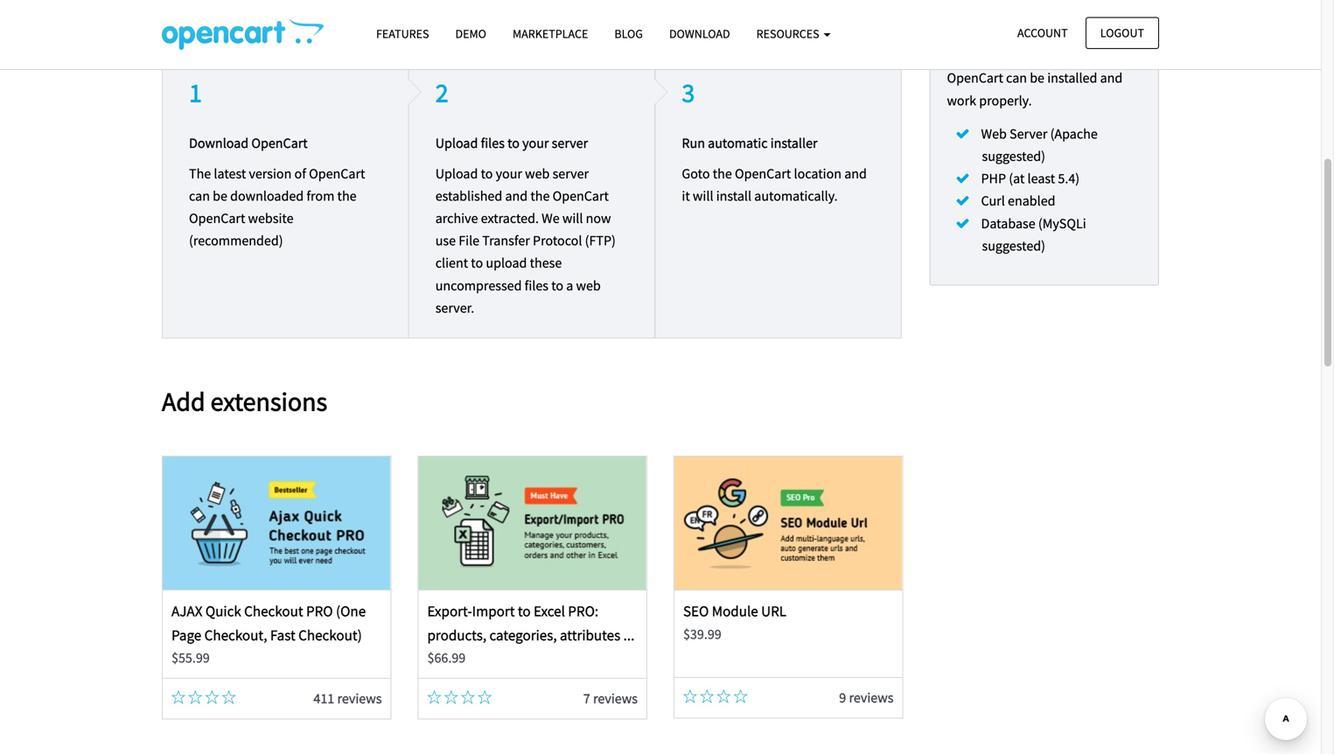 Task type: locate. For each thing, give the bounding box(es) containing it.
(recommended)
[[189, 232, 283, 250]]

1 horizontal spatial your
[[523, 134, 549, 152]]

3
[[682, 76, 695, 109]]

the latest version of opencart can be downloaded from the opencart website (recommended)
[[189, 165, 365, 250]]

these are minimum requirements needed so that opencart can be installed and work properly.
[[947, 25, 1123, 109]]

to up extracted.
[[508, 134, 520, 152]]

can
[[1007, 69, 1028, 87], [189, 187, 210, 205]]

and up extracted.
[[505, 187, 528, 205]]

1 horizontal spatial download
[[670, 26, 731, 42]]

download up '3'
[[670, 26, 731, 42]]

established
[[436, 187, 503, 205]]

1 vertical spatial will
[[563, 210, 583, 227]]

2 horizontal spatial the
[[713, 165, 732, 182]]

upload
[[436, 134, 478, 152], [436, 165, 478, 182]]

checkout
[[244, 602, 303, 621]]

will
[[693, 187, 714, 205], [563, 210, 583, 227]]

and right location in the top right of the page
[[845, 165, 867, 182]]

curl
[[982, 192, 1005, 210]]

9 reviews
[[840, 689, 894, 707]]

0 vertical spatial your
[[523, 134, 549, 152]]

reviews right "7" at the left of the page
[[593, 690, 638, 708]]

and
[[1101, 69, 1123, 87], [845, 165, 867, 182], [505, 187, 528, 205]]

ajax quick checkout pro (one page checkout, fast checkout) link
[[172, 602, 366, 644]]

the up we
[[531, 187, 550, 205]]

that
[[1092, 47, 1116, 64]]

transfer
[[483, 232, 530, 250]]

categories,
[[490, 626, 557, 644]]

upload files to your server
[[436, 134, 588, 152]]

reviews right 411 at the left bottom of the page
[[337, 690, 382, 708]]

features link
[[363, 18, 442, 49]]

account link
[[1003, 17, 1083, 49]]

0 horizontal spatial files
[[481, 134, 505, 152]]

resources
[[757, 26, 822, 42]]

0 horizontal spatial the
[[337, 187, 357, 205]]

and down that
[[1101, 69, 1123, 87]]

be down latest
[[213, 187, 228, 205]]

web right a on the top
[[576, 277, 601, 294]]

0 horizontal spatial will
[[563, 210, 583, 227]]

install
[[717, 187, 752, 205]]

suggested) up (at
[[982, 147, 1046, 165]]

latest
[[214, 165, 246, 182]]

7
[[584, 690, 591, 708]]

suggested) down database
[[982, 237, 1046, 255]]

files down these
[[525, 277, 549, 294]]

(ftp)
[[585, 232, 616, 250]]

0 vertical spatial web
[[525, 165, 550, 182]]

reviews
[[849, 689, 894, 707], [337, 690, 382, 708], [593, 690, 638, 708]]

1 horizontal spatial can
[[1007, 69, 1028, 87]]

upload for upload files to your server
[[436, 134, 478, 152]]

411 reviews
[[314, 690, 382, 708]]

1
[[189, 76, 202, 109]]

be down the needed on the right top
[[1030, 69, 1045, 87]]

1 horizontal spatial the
[[531, 187, 550, 205]]

needed
[[1029, 47, 1073, 64]]

ajax
[[172, 602, 203, 621]]

web
[[525, 165, 550, 182], [576, 277, 601, 294]]

0 vertical spatial server
[[552, 134, 588, 152]]

0 vertical spatial and
[[1101, 69, 1123, 87]]

1 upload from the top
[[436, 134, 478, 152]]

star light o image
[[684, 690, 698, 704], [700, 690, 714, 704], [222, 691, 236, 705], [428, 691, 442, 705], [461, 691, 475, 705]]

run
[[682, 134, 705, 152]]

reviews right 9
[[849, 689, 894, 707]]

the
[[713, 165, 732, 182], [337, 187, 357, 205], [531, 187, 550, 205]]

1 vertical spatial be
[[213, 187, 228, 205]]

the inside upload to your web server established and the opencart archive extracted. we will now use file transfer protocol (ftp) client to upload these uncompressed files to a web server.
[[531, 187, 550, 205]]

will right we
[[563, 210, 583, 227]]

the up the install
[[713, 165, 732, 182]]

$39.99
[[684, 626, 722, 643]]

1 horizontal spatial and
[[845, 165, 867, 182]]

2 vertical spatial and
[[505, 187, 528, 205]]

attributes
[[560, 626, 621, 644]]

upload
[[486, 254, 527, 272]]

downloaded
[[230, 187, 304, 205]]

checkout,
[[204, 626, 267, 644]]

ajax quick checkout pro (one page checkout, fast checkout) $55.99
[[172, 602, 366, 667]]

the right from
[[337, 187, 357, 205]]

of
[[295, 165, 306, 182]]

0 vertical spatial will
[[693, 187, 714, 205]]

2 horizontal spatial reviews
[[849, 689, 894, 707]]

upload inside upload to your web server established and the opencart archive extracted. we will now use file transfer protocol (ftp) client to upload these uncompressed files to a web server.
[[436, 165, 478, 182]]

export-import to excel pro: products, categories, attributes ... link
[[428, 602, 635, 644]]

location
[[794, 165, 842, 182]]

installer
[[771, 134, 818, 152]]

demo
[[456, 26, 487, 42]]

0 vertical spatial download
[[670, 26, 731, 42]]

1 vertical spatial upload
[[436, 165, 478, 182]]

star light o image
[[717, 690, 731, 704], [734, 690, 748, 704], [172, 691, 186, 705], [188, 691, 202, 705], [205, 691, 219, 705], [444, 691, 458, 705], [478, 691, 492, 705]]

1 vertical spatial download
[[189, 134, 249, 152]]

upload for upload to your web server established and the opencart archive extracted. we will now use file transfer protocol (ftp) client to upload these uncompressed files to a web server.
[[436, 165, 478, 182]]

your
[[523, 134, 549, 152], [496, 165, 522, 182]]

1 horizontal spatial reviews
[[593, 690, 638, 708]]

2 horizontal spatial and
[[1101, 69, 1123, 87]]

1 vertical spatial server
[[553, 165, 589, 182]]

protocol
[[533, 232, 582, 250]]

be
[[1030, 69, 1045, 87], [213, 187, 228, 205]]

server inside upload to your web server established and the opencart archive extracted. we will now use file transfer protocol (ftp) client to upload these uncompressed files to a web server.
[[553, 165, 589, 182]]

web down the upload files to your server
[[525, 165, 550, 182]]

0 horizontal spatial your
[[496, 165, 522, 182]]

server for your
[[552, 134, 588, 152]]

1 vertical spatial and
[[845, 165, 867, 182]]

will right it
[[693, 187, 714, 205]]

1 vertical spatial suggested)
[[982, 237, 1046, 255]]

opencart up now
[[553, 187, 609, 205]]

411
[[314, 690, 335, 708]]

0 horizontal spatial be
[[213, 187, 228, 205]]

2
[[436, 76, 449, 109]]

the inside the latest version of opencart can be downloaded from the opencart website (recommended)
[[337, 187, 357, 205]]

1 vertical spatial can
[[189, 187, 210, 205]]

1 horizontal spatial web
[[576, 277, 601, 294]]

your down the upload files to your server
[[496, 165, 522, 182]]

can down 'the'
[[189, 187, 210, 205]]

1 horizontal spatial files
[[525, 277, 549, 294]]

use
[[436, 232, 456, 250]]

opencart inside upload to your web server established and the opencart archive extracted. we will now use file transfer protocol (ftp) client to upload these uncompressed files to a web server.
[[553, 187, 609, 205]]

files up established
[[481, 134, 505, 152]]

add
[[162, 385, 205, 418]]

1 horizontal spatial will
[[693, 187, 714, 205]]

from
[[307, 187, 335, 205]]

...
[[624, 626, 635, 644]]

suggested)
[[982, 147, 1046, 165], [982, 237, 1046, 255]]

and inside goto the opencart location and it will install automatically.
[[845, 165, 867, 182]]

website
[[248, 210, 294, 227]]

opencart up version
[[252, 134, 308, 152]]

0 vertical spatial can
[[1007, 69, 1028, 87]]

download
[[670, 26, 731, 42], [189, 134, 249, 152]]

excel
[[534, 602, 565, 621]]

can up properly.
[[1007, 69, 1028, 87]]

2 upload from the top
[[436, 165, 478, 182]]

1 vertical spatial your
[[496, 165, 522, 182]]

0 vertical spatial suggested)
[[982, 147, 1046, 165]]

0 vertical spatial upload
[[436, 134, 478, 152]]

download up latest
[[189, 134, 249, 152]]

0 horizontal spatial download
[[189, 134, 249, 152]]

these
[[530, 254, 562, 272]]

blog link
[[602, 18, 656, 49]]

reviews for export-import to excel pro: products, categories, attributes ...
[[593, 690, 638, 708]]

to inside export-import to excel pro: products, categories, attributes ... $66.99
[[518, 602, 531, 621]]

download opencart
[[189, 134, 308, 152]]

0 horizontal spatial can
[[189, 187, 210, 205]]

opencart down requirements
[[947, 69, 1004, 87]]

least
[[1028, 170, 1056, 187]]

goto the opencart location and it will install automatically.
[[682, 165, 867, 205]]

upload down 2
[[436, 134, 478, 152]]

1 vertical spatial files
[[525, 277, 549, 294]]

reviews for ajax quick checkout pro (one page checkout, fast checkout)
[[337, 690, 382, 708]]

opencart down run automatic installer
[[735, 165, 791, 182]]

0 vertical spatial be
[[1030, 69, 1045, 87]]

upload up established
[[436, 165, 478, 182]]

to up established
[[481, 165, 493, 182]]

7 reviews
[[584, 690, 638, 708]]

your up we
[[523, 134, 549, 152]]

0 horizontal spatial reviews
[[337, 690, 382, 708]]

1 horizontal spatial be
[[1030, 69, 1045, 87]]

0 horizontal spatial and
[[505, 187, 528, 205]]

to up categories,
[[518, 602, 531, 621]]



Task type: vqa. For each thing, say whether or not it's contained in the screenshot.
1.4
no



Task type: describe. For each thing, give the bounding box(es) containing it.
uncompressed
[[436, 277, 522, 294]]

export-import to excel pro: products, categories, attributes ... image
[[419, 457, 647, 590]]

9
[[840, 689, 847, 707]]

and inside upload to your web server established and the opencart archive extracted. we will now use file transfer protocol (ftp) client to upload these uncompressed files to a web server.
[[505, 187, 528, 205]]

requirements
[[947, 47, 1026, 64]]

logout link
[[1086, 17, 1160, 49]]

0 horizontal spatial web
[[525, 165, 550, 182]]

page
[[172, 626, 202, 644]]

import
[[472, 602, 515, 621]]

1 vertical spatial web
[[576, 277, 601, 294]]

be inside the latest version of opencart can be downloaded from the opencart website (recommended)
[[213, 187, 228, 205]]

opencart inside "these are minimum requirements needed so that opencart can be installed and work properly."
[[947, 69, 1004, 87]]

account
[[1018, 25, 1068, 41]]

automatically.
[[755, 187, 838, 205]]

download for download
[[670, 26, 731, 42]]

files inside upload to your web server established and the opencart archive extracted. we will now use file transfer protocol (ftp) client to upload these uncompressed files to a web server.
[[525, 277, 549, 294]]

download link
[[656, 18, 744, 49]]

reviews for seo module url
[[849, 689, 894, 707]]

(at
[[1009, 170, 1025, 187]]

client
[[436, 254, 468, 272]]

to up uncompressed
[[471, 254, 483, 272]]

export-import to excel pro: products, categories, attributes ... $66.99
[[428, 602, 635, 667]]

php
[[982, 170, 1007, 187]]

will inside upload to your web server established and the opencart archive extracted. we will now use file transfer protocol (ftp) client to upload these uncompressed files to a web server.
[[563, 210, 583, 227]]

run automatic installer
[[682, 134, 818, 152]]

5.4)
[[1059, 170, 1080, 187]]

be inside "these are minimum requirements needed so that opencart can be installed and work properly."
[[1030, 69, 1045, 87]]

ajax quick checkout pro (one page checkout, fast checkout) image
[[163, 457, 391, 590]]

can inside the latest version of opencart can be downloaded from the opencart website (recommended)
[[189, 187, 210, 205]]

the inside goto the opencart location and it will install automatically.
[[713, 165, 732, 182]]

archive
[[436, 210, 478, 227]]

checkout)
[[299, 626, 362, 644]]

server
[[1010, 125, 1048, 143]]

seo module url link
[[684, 602, 787, 621]]

now
[[586, 210, 611, 227]]

1 suggested) from the top
[[982, 147, 1046, 165]]

products,
[[428, 626, 487, 644]]

to left a on the top
[[552, 277, 564, 294]]

opencart inside goto the opencart location and it will install automatically.
[[735, 165, 791, 182]]

will inside goto the opencart location and it will install automatically.
[[693, 187, 714, 205]]

server for web
[[553, 165, 589, 182]]

file
[[459, 232, 480, 250]]

installed
[[1048, 69, 1098, 87]]

extensions
[[211, 385, 327, 418]]

module
[[712, 602, 759, 621]]

features
[[376, 26, 429, 42]]

2 suggested) from the top
[[982, 237, 1046, 255]]

properly.
[[980, 92, 1032, 109]]

download for download opencart
[[189, 134, 249, 152]]

extracted.
[[481, 210, 539, 227]]

automatic
[[708, 134, 768, 152]]

a
[[567, 277, 574, 294]]

marketplace
[[513, 26, 588, 42]]

version
[[249, 165, 292, 182]]

seo module url image
[[675, 457, 903, 590]]

we
[[542, 210, 560, 227]]

your inside upload to your web server established and the opencart archive extracted. we will now use file transfer protocol (ftp) client to upload these uncompressed files to a web server.
[[496, 165, 522, 182]]

blog
[[615, 26, 643, 42]]

enabled
[[1008, 192, 1056, 210]]

marketplace link
[[500, 18, 602, 49]]

(mysqli
[[1039, 215, 1087, 232]]

these
[[947, 25, 982, 42]]

$66.99
[[428, 649, 466, 667]]

the
[[189, 165, 211, 182]]

seo
[[684, 602, 709, 621]]

demo link
[[442, 18, 500, 49]]

database
[[982, 215, 1036, 232]]

export-
[[428, 602, 472, 621]]

add extensions
[[162, 385, 327, 418]]

and inside "these are minimum requirements needed so that opencart can be installed and work properly."
[[1101, 69, 1123, 87]]

minimum
[[1007, 25, 1064, 42]]

0 vertical spatial files
[[481, 134, 505, 152]]

opencart up (recommended)
[[189, 210, 245, 227]]

seo module url $39.99
[[684, 602, 787, 643]]

server.
[[436, 299, 475, 317]]

opencart up from
[[309, 165, 365, 182]]

logout
[[1101, 25, 1145, 41]]

web server (apache suggested) php (at least 5.4) curl enabled database (mysqli suggested)
[[982, 125, 1098, 255]]

fast
[[270, 626, 296, 644]]

opencart - downloads image
[[162, 18, 324, 50]]

(apache
[[1051, 125, 1098, 143]]

goto
[[682, 165, 710, 182]]

upload to your web server established and the opencart archive extracted. we will now use file transfer protocol (ftp) client to upload these uncompressed files to a web server.
[[436, 165, 616, 317]]

are
[[985, 25, 1004, 42]]

pro
[[306, 602, 333, 621]]

$55.99
[[172, 649, 210, 667]]

(one
[[336, 602, 366, 621]]

it
[[682, 187, 690, 205]]

so
[[1076, 47, 1089, 64]]

quick
[[206, 602, 241, 621]]

can inside "these are minimum requirements needed so that opencart can be installed and work properly."
[[1007, 69, 1028, 87]]



